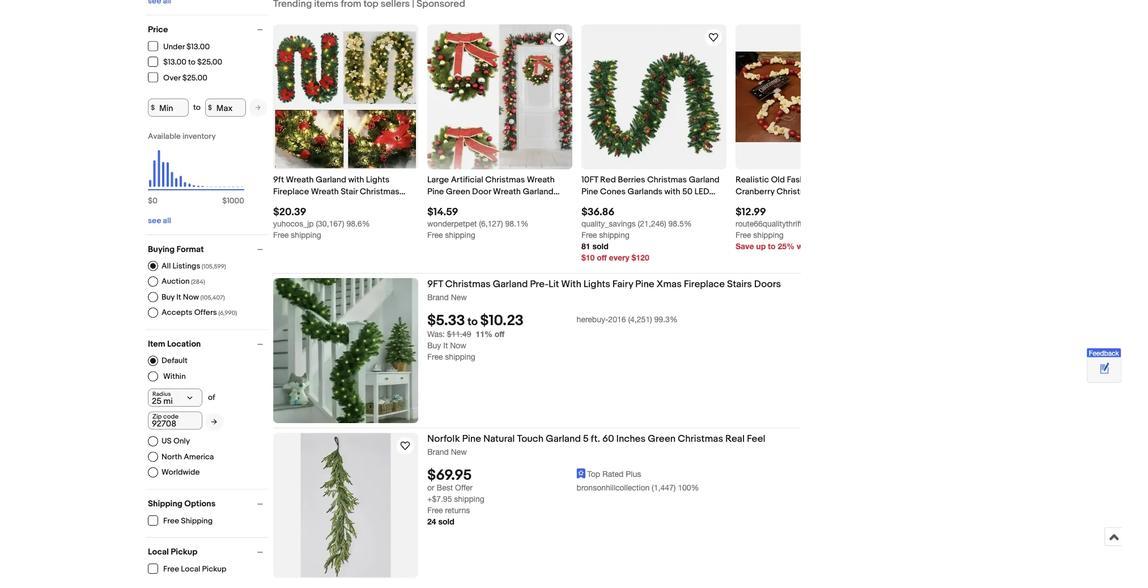 Task type: locate. For each thing, give the bounding box(es) containing it.
within
[[163, 372, 186, 381]]

off inside 10ft red berries christmas garland pine cones garlands with 50 led lights decor $36.86 quality_savings (21,246) 98.5% free shipping 81 sold $10 off every $120
[[597, 253, 607, 262]]

0 vertical spatial fireplace
[[273, 187, 309, 197]]

buy down auction
[[162, 292, 175, 302]]

$25.00 down $13.00 to $25.00
[[182, 73, 207, 83]]

shipping inside large artificial christmas wreath pine green door wreath garland xmas decoration $14.59 wonderpetpet (6,127) 98.1% free shipping
[[445, 230, 475, 240]]

98.6%
[[347, 219, 370, 228]]

green inside large artificial christmas wreath pine green door wreath garland xmas decoration $14.59 wonderpetpet (6,127) 98.1% free shipping
[[446, 187, 470, 197]]

shipping down offer
[[454, 495, 484, 504]]

green right inches
[[648, 433, 676, 445]]

to
[[188, 58, 196, 67], [193, 103, 201, 113], [768, 242, 776, 251], [468, 316, 478, 329]]

shipping down options in the left bottom of the page
[[181, 517, 213, 526]]

1 horizontal spatial pickup
[[202, 565, 226, 574]]

0 vertical spatial green
[[446, 187, 470, 197]]

with up the stair
[[348, 175, 364, 185]]

us
[[162, 437, 172, 446]]

free inside herebuy-2016 (4,251) 99.3% was: $11.49 11% off buy it now free shipping
[[427, 352, 443, 361]]

$11.49
[[447, 329, 471, 339]]

1 horizontal spatial it
[[443, 341, 448, 350]]

green inside norfolk pine natural touch garland 5 ft. 60 inches green christmas real feel brand new
[[648, 433, 676, 445]]

buy down was:
[[427, 341, 441, 350]]

1 horizontal spatial $13.00
[[187, 42, 210, 52]]

0 horizontal spatial local
[[148, 547, 169, 557]]

item
[[148, 339, 165, 349]]

0
[[153, 196, 158, 206]]

pine inside large artificial christmas wreath pine green door wreath garland xmas decoration $14.59 wonderpetpet (6,127) 98.1% free shipping
[[427, 187, 444, 197]]

fireplace
[[273, 187, 309, 197], [684, 278, 725, 290]]

1 vertical spatial it
[[443, 341, 448, 350]]

1 horizontal spatial green
[[648, 433, 676, 445]]

free up 'save'
[[736, 230, 751, 240]]

artificial
[[451, 175, 483, 185]]

$13.00 up over $25.00 "link"
[[163, 58, 186, 67]]

1 vertical spatial $25.00
[[182, 73, 207, 83]]

garland up led
[[689, 175, 720, 185]]

9ft wreath garland with lights fireplace wreath stair christmas decorations $20.39 yuhocos_jp (30,167) 98.6% free shipping
[[273, 175, 400, 240]]

see
[[148, 216, 161, 226]]

lights
[[366, 175, 390, 185], [582, 199, 605, 209], [584, 278, 610, 290]]

listings
[[173, 261, 200, 271]]

1 vertical spatial local
[[181, 565, 200, 574]]

red
[[600, 175, 616, 185]]

0 vertical spatial pickup
[[171, 547, 197, 557]]

0 horizontal spatial off
[[495, 329, 505, 339]]

off right 11%
[[495, 329, 505, 339]]

to up 11%
[[468, 316, 478, 329]]

now down $11.49
[[450, 341, 466, 350]]

pine inside 10ft red berries christmas garland pine cones garlands with 50 led lights decor $36.86 quality_savings (21,246) 98.5% free shipping 81 sold $10 off every $120
[[582, 187, 598, 197]]

garland up the stair
[[316, 175, 346, 185]]

free down was:
[[427, 352, 443, 361]]

north america
[[162, 452, 214, 462]]

1 vertical spatial buy
[[427, 341, 441, 350]]

0 horizontal spatial it
[[176, 292, 181, 302]]

xmas inside 9ft christmas garland pre-lit with lights fairy pine xmas fireplace stairs doors brand new
[[657, 278, 682, 290]]

1 vertical spatial lights
[[582, 199, 605, 209]]

free inside large artificial christmas wreath pine green door wreath garland xmas decoration $14.59 wonderpetpet (6,127) 98.1% free shipping
[[427, 230, 443, 240]]

1 vertical spatial sold
[[438, 517, 454, 527]]

0 vertical spatial lights
[[366, 175, 390, 185]]

brand down 9ft
[[427, 292, 449, 302]]

sold inside bronsonhillcollection (1,447) 100% +$7.95 shipping free returns 24 sold
[[438, 517, 454, 527]]

$ up inventory
[[208, 104, 212, 112]]

brand down norfolk
[[427, 447, 449, 457]]

christmas inside 10ft red berries christmas garland pine cones garlands with 50 led lights decor $36.86 quality_savings (21,246) 98.5% free shipping 81 sold $10 off every $120
[[647, 175, 687, 185]]

now inside herebuy-2016 (4,251) 99.3% was: $11.49 11% off buy it now free shipping
[[450, 341, 466, 350]]

christmas inside large artificial christmas wreath pine green door wreath garland xmas decoration $14.59 wonderpetpet (6,127) 98.1% free shipping
[[485, 175, 525, 185]]

brand for $69.95
[[427, 447, 449, 457]]

green down artificial at the top of the page
[[446, 187, 470, 197]]

garland down &
[[849, 187, 880, 197]]

9ft christmas garland pre-lit with lights fairy pine xmas fireplace stairs doors heading
[[427, 278, 781, 290]]

shipping down wonderpetpet
[[445, 230, 475, 240]]

new for $5.33
[[451, 292, 467, 302]]

cranberry
[[736, 187, 775, 197]]

fireplace left stairs
[[684, 278, 725, 290]]

when
[[797, 242, 817, 251]]

wonderpetpet
[[427, 219, 477, 228]]

christmas inside 9ft christmas garland pre-lit with lights fairy pine xmas fireplace stairs doors brand new
[[445, 278, 491, 290]]

large artificial christmas wreath pine green door wreath garland xmas decoration $14.59 wonderpetpet (6,127) 98.1% free shipping
[[427, 175, 555, 240]]

 (6,990) Items text field
[[217, 310, 237, 317]]

1 vertical spatial with
[[665, 187, 680, 197]]

over
[[163, 73, 181, 83]]

buying format
[[148, 244, 204, 254]]

garland inside large artificial christmas wreath pine green door wreath garland xmas decoration $14.59 wonderpetpet (6,127) 98.1% free shipping
[[523, 187, 554, 197]]

0 vertical spatial sold
[[593, 242, 609, 251]]

garland left pre-
[[493, 278, 528, 290]]

free down wonderpetpet
[[427, 230, 443, 240]]

1 horizontal spatial off
[[597, 253, 607, 262]]

pine inside norfolk pine natural touch garland 5 ft. 60 inches green christmas real feel brand new
[[462, 433, 481, 445]]

new
[[451, 292, 467, 302], [451, 447, 467, 457]]

free inside bronsonhillcollection (1,447) 100% +$7.95 shipping free returns 24 sold
[[427, 506, 443, 515]]

new down norfolk
[[451, 447, 467, 457]]

sold right 81
[[593, 242, 609, 251]]

1 new from the top
[[451, 292, 467, 302]]

$
[[151, 104, 155, 112], [208, 104, 212, 112], [148, 196, 153, 206], [222, 196, 227, 206]]

lit
[[549, 278, 559, 290]]

Minimum Value in $ text field
[[148, 99, 189, 117]]

garland up 98.1%
[[523, 187, 554, 197]]

decoration
[[451, 199, 495, 209]]

free shipping
[[163, 517, 213, 526]]

9ft christmas garland pre-lit with lights fairy pine xmas fireplace stairs doors image
[[273, 278, 418, 423]]

0 vertical spatial buy
[[162, 292, 175, 302]]

free up 81
[[582, 230, 597, 240]]

new for $69.95
[[451, 447, 467, 457]]

it up accepts
[[176, 292, 181, 302]]

100%
[[678, 483, 699, 493]]

free local pickup
[[163, 565, 226, 574]]

now down (284) text box
[[183, 292, 199, 302]]

free inside 10ft red berries christmas garland pine cones garlands with 50 led lights decor $36.86 quality_savings (21,246) 98.5% free shipping 81 sold $10 off every $120
[[582, 230, 597, 240]]

shipping down quality_savings at the top
[[599, 230, 630, 240]]

large artificial christmas wreath pine green door wreath garland xmas decoration image
[[427, 24, 572, 169]]

local down local pickup dropdown button
[[181, 565, 200, 574]]

pine down large
[[427, 187, 444, 197]]

shipping up 'up'
[[753, 230, 784, 240]]

shipping inside bronsonhillcollection (1,447) 100% +$7.95 shipping free returns 24 sold
[[454, 495, 484, 504]]

christmas up door
[[485, 175, 525, 185]]

worldwide link
[[148, 468, 200, 478]]

free shipping link
[[148, 516, 213, 526]]

1 vertical spatial xmas
[[657, 278, 682, 290]]

0 horizontal spatial fireplace
[[273, 187, 309, 197]]

wreath left the stair
[[311, 187, 339, 197]]

60
[[602, 433, 614, 445]]

holiday
[[818, 187, 847, 197]]

1 vertical spatial off
[[495, 329, 505, 339]]

9ft wreath garland with lights fireplace wreath stair christmas decorations image
[[274, 24, 417, 169]]

norfolk
[[427, 433, 460, 445]]

lights down 'cones' on the right top
[[582, 199, 605, 209]]

0 horizontal spatial green
[[446, 187, 470, 197]]

0 vertical spatial it
[[176, 292, 181, 302]]

with inside 9ft wreath garland with lights fireplace wreath stair christmas decorations $20.39 yuhocos_jp (30,167) 98.6% free shipping
[[348, 175, 364, 185]]

christmas up 50
[[647, 175, 687, 185]]

shipping inside realistic old fashioned popcorn & cranberry christmas holiday garland plastic 6' $12.99 route66qualitythriftygifts (5,604) 99.6% free shipping save up to 25% when you buy more
[[753, 230, 784, 240]]

every
[[609, 253, 630, 262]]

1 vertical spatial $13.00
[[163, 58, 186, 67]]

christmas right 9ft
[[445, 278, 491, 290]]

$ up buying format dropdown button on the top
[[222, 196, 227, 206]]

fireplace inside 9ft christmas garland pre-lit with lights fairy pine xmas fireplace stairs doors brand new
[[684, 278, 725, 290]]

0 vertical spatial with
[[348, 175, 364, 185]]

$ up the see
[[148, 196, 153, 206]]

garland inside realistic old fashioned popcorn & cranberry christmas holiday garland plastic 6' $12.99 route66qualitythriftygifts (5,604) 99.6% free shipping save up to 25% when you buy more
[[849, 187, 880, 197]]

2 vertical spatial lights
[[584, 278, 610, 290]]

pine left natural
[[462, 433, 481, 445]]

see all button
[[148, 216, 171, 226]]

2 new from the top
[[451, 447, 467, 457]]

$25.00 down under $13.00
[[197, 58, 222, 67]]

price
[[148, 24, 168, 35]]

christmas right the stair
[[360, 187, 400, 197]]

0 vertical spatial off
[[597, 253, 607, 262]]

pickup up free local pickup link
[[171, 547, 197, 557]]

over $25.00
[[163, 73, 207, 83]]

price button
[[148, 24, 268, 35]]

us only
[[162, 437, 190, 446]]

0 vertical spatial xmas
[[427, 199, 449, 209]]

1 horizontal spatial now
[[450, 341, 466, 350]]

apply within filter image
[[211, 418, 217, 426]]

brand inside norfolk pine natural touch garland 5 ft. 60 inches green christmas real feel brand new
[[427, 447, 449, 457]]

bronsonhillcollection
[[577, 483, 650, 493]]

1000
[[227, 196, 244, 206]]

0 vertical spatial shipping
[[148, 499, 182, 509]]

garland left 5
[[546, 433, 581, 445]]

sold
[[593, 242, 609, 251], [438, 517, 454, 527]]

wreath right door
[[493, 187, 521, 197]]

lights right with
[[584, 278, 610, 290]]

0 vertical spatial now
[[183, 292, 199, 302]]

pine inside 9ft christmas garland pre-lit with lights fairy pine xmas fireplace stairs doors brand new
[[635, 278, 654, 290]]

$25.00
[[197, 58, 222, 67], [182, 73, 207, 83]]

realistic old fashioned popcorn & cranberry christmas holiday garland plastic 6' $12.99 route66qualitythriftygifts (5,604) 99.6% free shipping save up to 25% when you buy more
[[736, 175, 880, 251]]

off right $10
[[597, 253, 607, 262]]

to right 'up'
[[768, 242, 776, 251]]

$69.95
[[427, 467, 472, 485]]

local pickup
[[148, 547, 197, 557]]

new up $5.33
[[451, 292, 467, 302]]

now
[[183, 292, 199, 302], [450, 341, 466, 350]]

$13.00 to $25.00
[[163, 58, 222, 67]]

christmas down fashioned
[[777, 187, 816, 197]]

0 horizontal spatial with
[[348, 175, 364, 185]]

0 horizontal spatial xmas
[[427, 199, 449, 209]]

new inside 9ft christmas garland pre-lit with lights fairy pine xmas fireplace stairs doors brand new
[[451, 292, 467, 302]]

1 vertical spatial new
[[451, 447, 467, 457]]

1 horizontal spatial local
[[181, 565, 200, 574]]

fashioned
[[787, 175, 827, 185]]

buy it now (105,407)
[[162, 292, 225, 302]]

wreath
[[286, 175, 314, 185], [527, 175, 555, 185], [311, 187, 339, 197], [493, 187, 521, 197]]

accepts
[[162, 308, 192, 318]]

realistic
[[736, 175, 769, 185]]

shipping down yuhocos_jp
[[291, 230, 321, 240]]

1 vertical spatial green
[[648, 433, 676, 445]]

brand for $5.33
[[427, 292, 449, 302]]

$13.00
[[187, 42, 210, 52], [163, 58, 186, 67]]

decor
[[607, 199, 631, 209]]

natural
[[483, 433, 515, 445]]

shipping inside 10ft red berries christmas garland pine cones garlands with 50 led lights decor $36.86 quality_savings (21,246) 98.5% free shipping 81 sold $10 off every $120
[[599, 230, 630, 240]]

pine right 'fairy'
[[635, 278, 654, 290]]

norfolk pine natural touch garland 5 ft. 60 inches green christmas real feel heading
[[427, 433, 766, 445]]

2 brand from the top
[[427, 447, 449, 457]]

1 horizontal spatial sold
[[593, 242, 609, 251]]

None text field
[[148, 412, 202, 430]]

9ft
[[273, 175, 284, 185]]

1 brand from the top
[[427, 292, 449, 302]]

0 vertical spatial $13.00
[[187, 42, 210, 52]]

sold inside 10ft red berries christmas garland pine cones garlands with 50 led lights decor $36.86 quality_savings (21,246) 98.5% free shipping 81 sold $10 off every $120
[[593, 242, 609, 251]]

fireplace up decorations
[[273, 187, 309, 197]]

default link
[[148, 356, 187, 366]]

location
[[167, 339, 201, 349]]

brand
[[427, 292, 449, 302], [427, 447, 449, 457]]

1 horizontal spatial buy
[[427, 341, 441, 350]]

shipping up free shipping link
[[148, 499, 182, 509]]

with left 50
[[665, 187, 680, 197]]

xmas inside large artificial christmas wreath pine green door wreath garland xmas decoration $14.59 wonderpetpet (6,127) 98.1% free shipping
[[427, 199, 449, 209]]

0 horizontal spatial sold
[[438, 517, 454, 527]]

xmas up 99.3%
[[657, 278, 682, 290]]

(5,604)
[[824, 219, 848, 228]]

free down yuhocos_jp
[[273, 230, 289, 240]]

 (105,599) Items text field
[[200, 263, 226, 270]]

it down was:
[[443, 341, 448, 350]]

free local pickup link
[[148, 564, 227, 574]]

lights up 98.6%
[[366, 175, 390, 185]]

christmas left real at the bottom of page
[[678, 433, 723, 445]]

xmas for stairs
[[657, 278, 682, 290]]

with
[[348, 175, 364, 185], [665, 187, 680, 197]]

sold right 24
[[438, 517, 454, 527]]

10ft red berries christmas garland pine cones garlands with 50 led lights decor image
[[582, 24, 727, 169]]

pickup down local pickup dropdown button
[[202, 565, 226, 574]]

new inside norfolk pine natural touch garland 5 ft. 60 inches green christmas real feel brand new
[[451, 447, 467, 457]]

norfolk pine natural touch garland 5 ft. 60 inches green christmas real feel brand new
[[427, 433, 766, 457]]

&
[[863, 175, 870, 185]]

10ft red berries christmas garland pine cones garlands with 50 led lights decor link
[[582, 174, 727, 209]]

feedback
[[1089, 349, 1119, 357]]

local up free local pickup link
[[148, 547, 169, 557]]

all
[[163, 216, 171, 226]]

quality_savings
[[582, 219, 636, 228]]

xmas down large
[[427, 199, 449, 209]]

(4,251)
[[628, 315, 652, 324]]

pine down 10ft
[[582, 187, 598, 197]]

realistic old fashioned popcorn & cranberry christmas holiday garland plastic 6' image
[[736, 51, 881, 142]]

buying format button
[[148, 244, 268, 254]]

1 horizontal spatial fireplace
[[684, 278, 725, 290]]

1 vertical spatial brand
[[427, 447, 449, 457]]

1 horizontal spatial with
[[665, 187, 680, 197]]

$13.00 up $13.00 to $25.00
[[187, 42, 210, 52]]

local pickup button
[[148, 547, 268, 557]]

0 vertical spatial brand
[[427, 292, 449, 302]]

shipping inside 9ft wreath garland with lights fireplace wreath stair christmas decorations $20.39 yuhocos_jp (30,167) 98.6% free shipping
[[291, 230, 321, 240]]

(284)
[[191, 278, 205, 286]]

1 vertical spatial fireplace
[[684, 278, 725, 290]]

pickup
[[171, 547, 197, 557], [202, 565, 226, 574]]

0 vertical spatial new
[[451, 292, 467, 302]]

auction
[[162, 277, 190, 286]]

1 horizontal spatial xmas
[[657, 278, 682, 290]]

christmas inside norfolk pine natural touch garland 5 ft. 60 inches green christmas real feel brand new
[[678, 433, 723, 445]]

Maximum Value in $ text field
[[205, 99, 246, 117]]

1 vertical spatial now
[[450, 341, 466, 350]]

free up 24
[[427, 506, 443, 515]]

shipping down $11.49
[[445, 352, 475, 361]]

$ up "available"
[[151, 104, 155, 112]]

brand inside 9ft christmas garland pre-lit with lights fairy pine xmas fireplace stairs doors brand new
[[427, 292, 449, 302]]



Task type: vqa. For each thing, say whether or not it's contained in the screenshot.
mr. hobby gundam marker gm01 black fine line - us fast ship 100% genuine link
no



Task type: describe. For each thing, give the bounding box(es) containing it.
off inside herebuy-2016 (4,251) 99.3% was: $11.49 11% off buy it now free shipping
[[495, 329, 505, 339]]

pre-
[[530, 278, 549, 290]]

best
[[437, 483, 453, 493]]

north
[[162, 452, 182, 462]]

0 vertical spatial $25.00
[[197, 58, 222, 67]]

$13.00 to $25.00 link
[[148, 57, 223, 67]]

 (284) Items text field
[[190, 278, 205, 286]]

free inside realistic old fashioned popcorn & cranberry christmas holiday garland plastic 6' $12.99 route66qualitythriftygifts (5,604) 99.6% free shipping save up to 25% when you buy more
[[736, 230, 751, 240]]

top rated plus
[[587, 469, 641, 479]]

inventory
[[182, 131, 216, 141]]

$ 0
[[148, 196, 158, 206]]

0 horizontal spatial pickup
[[171, 547, 197, 557]]

$25.00 inside "link"
[[182, 73, 207, 83]]

popcorn
[[828, 175, 861, 185]]

81
[[582, 242, 590, 251]]

realistic old fashioned popcorn & cranberry christmas holiday garland plastic 6' link
[[736, 174, 881, 209]]

accepts offers (6,990)
[[162, 308, 237, 318]]

inches
[[616, 433, 646, 445]]

all
[[162, 261, 171, 271]]

old
[[771, 175, 785, 185]]

all listings (105,599)
[[162, 261, 226, 271]]

bronsonhillcollection (1,447) 100% +$7.95 shipping free returns 24 sold
[[427, 483, 699, 527]]

christmas inside realistic old fashioned popcorn & cranberry christmas holiday garland plastic 6' $12.99 route66qualitythriftygifts (5,604) 99.6% free shipping save up to 25% when you buy more
[[777, 187, 816, 197]]

america
[[184, 452, 214, 462]]

offer
[[455, 483, 473, 493]]

returns
[[445, 506, 470, 515]]

$14.59
[[427, 206, 458, 218]]

1 vertical spatial pickup
[[202, 565, 226, 574]]

over $25.00 link
[[148, 72, 208, 83]]

fairy
[[613, 278, 633, 290]]

10ft
[[582, 175, 598, 185]]

wreath right 9ft
[[286, 175, 314, 185]]

format
[[177, 244, 204, 254]]

shipping inside herebuy-2016 (4,251) 99.3% was: $11.49 11% off buy it now free shipping
[[445, 352, 475, 361]]

more
[[851, 242, 871, 251]]

lights inside 10ft red berries christmas garland pine cones garlands with 50 led lights decor $36.86 quality_savings (21,246) 98.5% free shipping 81 sold $10 off every $120
[[582, 199, 605, 209]]

to right minimum value in $ text box
[[193, 103, 201, 113]]

wreath left 10ft
[[527, 175, 555, 185]]

us only link
[[148, 436, 190, 447]]

$12.99
[[736, 206, 766, 218]]

free down local pickup
[[163, 565, 179, 574]]

9ft wreath garland with lights fireplace wreath stair christmas decorations heading
[[273, 175, 406, 209]]

offers
[[194, 308, 217, 318]]

or best offer
[[427, 483, 473, 493]]

norfolk pine natural touch garland 5 ft. 60 inches green christmas real feel image
[[301, 433, 391, 578]]

up
[[756, 242, 766, 251]]

xmas for $14.59
[[427, 199, 449, 209]]

25%
[[778, 242, 795, 251]]

with inside 10ft red berries christmas garland pine cones garlands with 50 led lights decor $36.86 quality_savings (21,246) 98.5% free shipping 81 sold $10 off every $120
[[665, 187, 680, 197]]

9ft
[[427, 278, 443, 290]]

see all
[[148, 216, 171, 226]]

buy inside herebuy-2016 (4,251) 99.3% was: $11.49 11% off buy it now free shipping
[[427, 341, 441, 350]]

99.3%
[[654, 315, 678, 324]]

0 horizontal spatial now
[[183, 292, 199, 302]]

0 vertical spatial local
[[148, 547, 169, 557]]

led
[[695, 187, 709, 197]]

(1,447)
[[652, 483, 676, 493]]

+$7.95
[[427, 495, 452, 504]]

large artificial christmas wreath pine green door wreath garland xmas decoration heading
[[427, 175, 560, 209]]

(6,990)
[[218, 310, 237, 317]]

to down under $13.00
[[188, 58, 196, 67]]

$10.23
[[480, 312, 524, 330]]

(105,599)
[[202, 263, 226, 270]]

ft.
[[591, 433, 600, 445]]

local inside free local pickup link
[[181, 565, 200, 574]]

lights inside 9ft christmas garland pre-lit with lights fairy pine xmas fireplace stairs doors brand new
[[584, 278, 610, 290]]

auction (284)
[[162, 277, 205, 286]]

11%
[[476, 329, 492, 339]]

buying
[[148, 244, 175, 254]]

10ft red berries christmas garland pine cones garlands with 50 led lights decor heading
[[582, 175, 720, 209]]

0 horizontal spatial $13.00
[[163, 58, 186, 67]]

plastic
[[736, 199, 762, 209]]

9ft christmas garland pre-lit with lights fairy pine xmas fireplace stairs doors link
[[427, 278, 801, 292]]

2016
[[608, 315, 626, 324]]

real
[[725, 433, 745, 445]]

$120
[[632, 253, 649, 262]]

to inside realistic old fashioned popcorn & cranberry christmas holiday garland plastic 6' $12.99 route66qualitythriftygifts (5,604) 99.6% free shipping save up to 25% when you buy more
[[768, 242, 776, 251]]

stair
[[341, 187, 358, 197]]

garland inside 9ft christmas garland pre-lit with lights fairy pine xmas fireplace stairs doors brand new
[[493, 278, 528, 290]]

only
[[173, 437, 190, 446]]

garlands
[[628, 187, 663, 197]]

herebuy-2016 (4,251) 99.3% was: $11.49 11% off buy it now free shipping
[[427, 315, 678, 361]]

fireplace inside 9ft wreath garland with lights fireplace wreath stair christmas decorations $20.39 yuhocos_jp (30,167) 98.6% free shipping
[[273, 187, 309, 197]]

0 horizontal spatial buy
[[162, 292, 175, 302]]

options
[[184, 499, 216, 509]]

$36.86
[[582, 206, 615, 218]]

it inside herebuy-2016 (4,251) 99.3% was: $11.49 11% off buy it now free shipping
[[443, 341, 448, 350]]

garland inside 9ft wreath garland with lights fireplace wreath stair christmas decorations $20.39 yuhocos_jp (30,167) 98.6% free shipping
[[316, 175, 346, 185]]

free down shipping options
[[163, 517, 179, 526]]

available inventory
[[148, 131, 216, 141]]

top
[[587, 469, 600, 479]]

(6,127)
[[479, 219, 503, 228]]

decorations
[[273, 199, 321, 209]]

route66qualitythriftygifts
[[736, 219, 821, 228]]

under $13.00 link
[[148, 41, 210, 52]]

(30,167)
[[316, 219, 344, 228]]

item location button
[[148, 339, 268, 349]]

doors
[[754, 278, 781, 290]]

top rated plus image
[[577, 469, 586, 479]]

 (105,407) Items text field
[[199, 294, 225, 301]]

garland inside 10ft red berries christmas garland pine cones garlands with 50 led lights decor $36.86 quality_savings (21,246) 98.5% free shipping 81 sold $10 off every $120
[[689, 175, 720, 185]]

or
[[427, 483, 435, 493]]

christmas inside 9ft wreath garland with lights fireplace wreath stair christmas decorations $20.39 yuhocos_jp (30,167) 98.6% free shipping
[[360, 187, 400, 197]]

98.1%
[[505, 219, 529, 228]]

$5.33
[[427, 312, 465, 330]]

of
[[208, 393, 215, 403]]

98.5%
[[669, 219, 692, 228]]

garland inside norfolk pine natural touch garland 5 ft. 60 inches green christmas real feel brand new
[[546, 433, 581, 445]]

to inside $5.33 to $10.23
[[468, 316, 478, 329]]

99.6%
[[850, 219, 873, 228]]

free inside 9ft wreath garland with lights fireplace wreath stair christmas decorations $20.39 yuhocos_jp (30,167) 98.6% free shipping
[[273, 230, 289, 240]]

graph of available inventory between $0 and $1000+ image
[[148, 131, 244, 211]]

1 vertical spatial shipping
[[181, 517, 213, 526]]

lights inside 9ft wreath garland with lights fireplace wreath stair christmas decorations $20.39 yuhocos_jp (30,167) 98.6% free shipping
[[366, 175, 390, 185]]

50
[[682, 187, 693, 197]]

feel
[[747, 433, 766, 445]]

rated
[[603, 469, 624, 479]]

(21,246)
[[638, 219, 666, 228]]

realistic old fashioned popcorn & cranberry christmas holiday garland plastic 6' heading
[[736, 175, 880, 209]]



